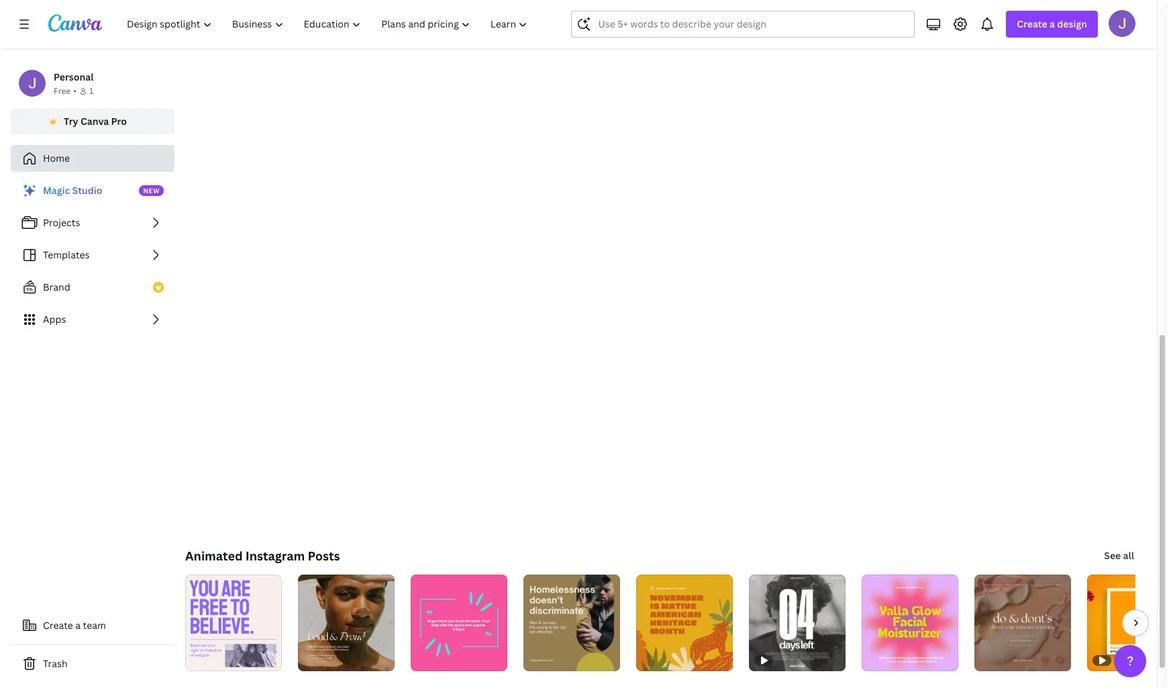 Task type: vqa. For each thing, say whether or not it's contained in the screenshot.
topmost a
yes



Task type: describe. For each thing, give the bounding box(es) containing it.
top level navigation element
[[118, 11, 540, 38]]

apps link
[[11, 306, 175, 333]]

personal
[[54, 71, 94, 83]]

home
[[43, 152, 70, 165]]

free •
[[54, 85, 77, 97]]

animated instagram posts
[[185, 548, 340, 564]]

jacob simon image
[[1110, 10, 1136, 37]]

see
[[1105, 549, 1122, 562]]

team
[[83, 619, 106, 632]]

pro
[[111, 115, 127, 128]]

create a team
[[43, 619, 106, 632]]

templates link
[[11, 242, 175, 269]]

animated
[[185, 548, 243, 564]]

free
[[54, 85, 71, 97]]

brand link
[[11, 274, 175, 301]]

brand
[[43, 281, 70, 293]]

magic studio
[[43, 184, 102, 197]]

a for team
[[75, 619, 81, 632]]

1
[[89, 85, 94, 97]]

magic
[[43, 184, 70, 197]]

apps
[[43, 313, 66, 326]]

create a design
[[1018, 17, 1088, 30]]

projects
[[43, 216, 80, 229]]

try canva pro button
[[11, 109, 175, 134]]

create for create a design
[[1018, 17, 1048, 30]]

projects link
[[11, 210, 175, 236]]

Search search field
[[599, 11, 889, 37]]

•
[[73, 85, 77, 97]]

create a team button
[[11, 613, 175, 639]]

design
[[1058, 17, 1088, 30]]



Task type: locate. For each thing, give the bounding box(es) containing it.
try
[[64, 115, 78, 128]]

1 horizontal spatial a
[[1050, 17, 1056, 30]]

None search field
[[572, 11, 916, 38]]

0 horizontal spatial a
[[75, 619, 81, 632]]

a left design
[[1050, 17, 1056, 30]]

list containing magic studio
[[11, 177, 175, 333]]

0 horizontal spatial create
[[43, 619, 73, 632]]

create left team
[[43, 619, 73, 632]]

1 vertical spatial create
[[43, 619, 73, 632]]

1 vertical spatial a
[[75, 619, 81, 632]]

a inside button
[[75, 619, 81, 632]]

create inside create a design dropdown button
[[1018, 17, 1048, 30]]

a
[[1050, 17, 1056, 30], [75, 619, 81, 632]]

create
[[1018, 17, 1048, 30], [43, 619, 73, 632]]

see all
[[1105, 549, 1135, 562]]

a left team
[[75, 619, 81, 632]]

all
[[1124, 549, 1135, 562]]

a inside dropdown button
[[1050, 17, 1056, 30]]

canva
[[81, 115, 109, 128]]

try canva pro
[[64, 115, 127, 128]]

a for design
[[1050, 17, 1056, 30]]

create inside create a team button
[[43, 619, 73, 632]]

animated instagram posts link
[[185, 548, 340, 564]]

studio
[[72, 184, 102, 197]]

trash link
[[11, 651, 175, 678]]

instagram
[[246, 548, 305, 564]]

0 vertical spatial a
[[1050, 17, 1056, 30]]

create for create a team
[[43, 619, 73, 632]]

new
[[143, 186, 160, 195]]

0 vertical spatial create
[[1018, 17, 1048, 30]]

1 horizontal spatial create
[[1018, 17, 1048, 30]]

see all link
[[1104, 543, 1136, 570]]

home link
[[11, 145, 175, 172]]

create left design
[[1018, 17, 1048, 30]]

list
[[11, 177, 175, 333]]

templates
[[43, 248, 90, 261]]

trash
[[43, 658, 68, 670]]

posts
[[308, 548, 340, 564]]

create a design button
[[1007, 11, 1099, 38]]



